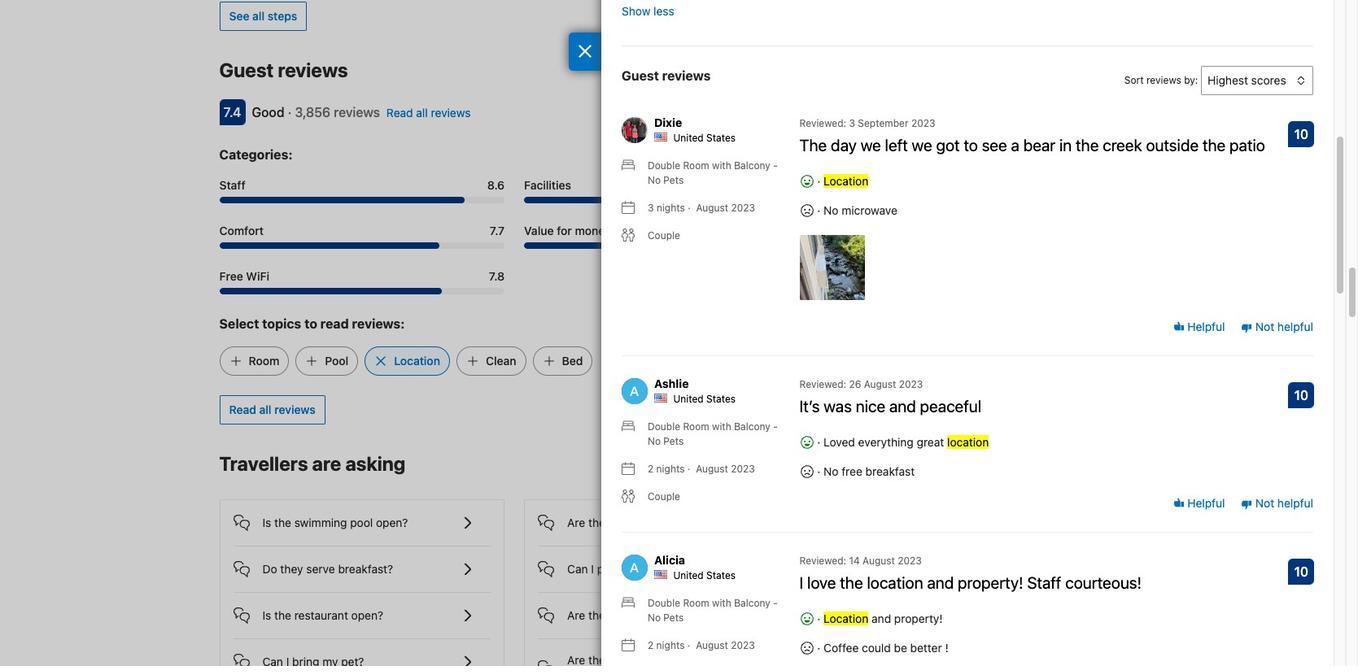 Task type: vqa. For each thing, say whether or not it's contained in the screenshot.
WHERE ARE YOU GOING? field
no



Task type: describe. For each thing, give the bounding box(es) containing it.
2 vertical spatial and
[[872, 612, 891, 626]]

reviewed: for love
[[799, 555, 846, 567]]

august for the
[[696, 202, 728, 214]]

2 not from the top
[[1255, 496, 1274, 510]]

10 for the day we left we got to see a bear in the creek outside the patio
[[1294, 127, 1309, 142]]

breakfast?
[[338, 562, 393, 576]]

the inside button
[[274, 608, 291, 622]]

· right good on the left top of the page
[[288, 105, 292, 119]]

facilities
[[524, 178, 571, 192]]

rooms for balcony?
[[619, 608, 652, 622]]

nice
[[856, 397, 885, 416]]

2 helpful from the top
[[1184, 496, 1225, 510]]

open? inside button
[[351, 608, 383, 622]]

travellers
[[219, 452, 308, 475]]

coffee
[[824, 641, 859, 655]]

are there rooms with a balcony? button
[[538, 593, 796, 625]]

2 helpful button from the top
[[1173, 495, 1225, 512]]

do
[[262, 562, 277, 576]]

are for are there rooms with a balcony?
[[567, 608, 585, 622]]

location up · no microwave in the right of the page
[[824, 174, 868, 188]]

to inside list of reviews region
[[964, 136, 978, 155]]

bed
[[562, 354, 583, 367]]

· left free
[[817, 465, 820, 479]]

august for it's
[[696, 463, 728, 475]]

cleanliness 7.6 meter
[[829, 197, 1114, 203]]

august right 14
[[863, 555, 895, 567]]

united states for i love the location and property! staff courteous!
[[673, 570, 736, 582]]

park
[[597, 562, 620, 576]]

0 vertical spatial 3
[[849, 117, 855, 130]]

scored 10 element for i love the location and property! staff courteous!
[[1288, 559, 1314, 585]]

are there rooms with a balcony?
[[567, 608, 736, 622]]

location 8.4 meter
[[829, 242, 1114, 249]]

2 not helpful from the top
[[1252, 496, 1313, 510]]

reviews inside button
[[274, 402, 315, 416]]

can
[[567, 562, 588, 576]]

view?
[[711, 516, 740, 529]]

2 nights · august 2023 for i
[[648, 640, 755, 652]]

pool
[[350, 516, 373, 529]]

dixie
[[654, 116, 682, 130]]

steps
[[268, 9, 297, 22]]

good · 3,856 reviews
[[252, 105, 380, 119]]

money
[[575, 223, 611, 237]]

i love the location and property! staff courteous!
[[799, 574, 1142, 593]]

with for sea
[[655, 516, 677, 529]]

· location
[[814, 174, 868, 188]]

better
[[910, 641, 942, 655]]

comfort
[[219, 223, 264, 237]]

swimming
[[294, 516, 347, 529]]

no for was
[[824, 465, 839, 479]]

list of reviews region
[[612, 95, 1323, 666]]

was
[[824, 397, 852, 416]]

do they serve breakfast?
[[262, 562, 393, 576]]

clean
[[486, 354, 516, 367]]

· left loved
[[817, 436, 820, 449]]

· up value for money 7.7 "meter"
[[688, 202, 691, 214]]

sort
[[1124, 74, 1144, 87]]

2 we from the left
[[912, 136, 932, 155]]

breakfast
[[865, 465, 915, 479]]

scored 10 element for the day we left we got to see a bear in the creek outside the patio
[[1288, 121, 1314, 148]]

rated good element
[[252, 105, 284, 119]]

· loved everything great location
[[814, 436, 989, 449]]

wifi
[[246, 269, 269, 283]]

free
[[842, 465, 862, 479]]

8.6
[[487, 178, 505, 192]]

united for the
[[673, 132, 704, 144]]

0 horizontal spatial guest
[[219, 58, 274, 81]]

no for day
[[824, 204, 839, 218]]

1 horizontal spatial guest reviews
[[622, 69, 711, 83]]

close image
[[578, 45, 592, 58]]

read all reviews button
[[219, 395, 325, 424]]

the down 14
[[840, 574, 863, 593]]

could
[[862, 641, 891, 655]]

great
[[917, 436, 944, 449]]

left
[[885, 136, 908, 155]]

they
[[280, 562, 303, 576]]

with for balcony?
[[655, 608, 677, 622]]

is the swimming pool open?
[[262, 516, 408, 529]]

see
[[229, 9, 249, 22]]

united states for the day we left we got to see a bear in the creek outside the patio
[[673, 132, 736, 144]]

is the swimming pool open? button
[[233, 500, 491, 533]]

all for "see all steps" button
[[252, 9, 265, 22]]

ask a question
[[932, 618, 1011, 632]]

states for i love the location and property! staff courteous!
[[706, 570, 736, 582]]

3,856
[[295, 105, 331, 119]]

the left patio
[[1203, 136, 1226, 155]]

1 horizontal spatial guest
[[622, 69, 659, 83]]

everything
[[858, 436, 914, 449]]

is the restaurant open? button
[[233, 593, 491, 625]]

united for i
[[673, 570, 704, 582]]

· down love
[[817, 612, 820, 626]]

· coffee could be better !
[[814, 641, 949, 655]]

there for are there rooms with a sea view?
[[588, 516, 616, 529]]

are
[[312, 452, 341, 475]]

united for it's
[[673, 393, 704, 405]]

reviewed: 26 august 2023
[[799, 379, 923, 391]]

read
[[320, 316, 349, 331]]

serve
[[306, 562, 335, 576]]

cleanliness
[[829, 178, 891, 192]]

reviewed: for day
[[799, 117, 846, 130]]

14
[[849, 555, 860, 567]]

all for 'read all reviews' button
[[259, 402, 271, 416]]

1 not from the top
[[1255, 320, 1274, 333]]

outside
[[1146, 136, 1199, 155]]

select topics to read reviews:
[[219, 316, 405, 331]]

1 helpful from the top
[[1184, 320, 1225, 333]]

0 vertical spatial staff
[[219, 178, 246, 192]]

are there rooms with a sea view? button
[[538, 500, 796, 533]]

7.8
[[489, 269, 505, 283]]

nights for i
[[656, 640, 685, 652]]

scored 10 element for it's was nice and peaceful
[[1288, 383, 1314, 409]]

is for is the swimming pool open?
[[262, 516, 271, 529]]

are there rooms with a sea view?
[[567, 516, 740, 529]]

see
[[982, 136, 1007, 155]]

couple for the
[[648, 230, 680, 242]]

room
[[249, 354, 279, 367]]

7.7 for value for money
[[795, 223, 809, 237]]

a left sea
[[680, 516, 686, 529]]

asking
[[345, 452, 405, 475]]

the right in
[[1076, 136, 1099, 155]]

got
[[936, 136, 960, 155]]

· location and property!
[[814, 612, 943, 626]]

loved
[[824, 436, 855, 449]]

do they serve breakfast? button
[[233, 546, 491, 579]]

value
[[524, 223, 554, 237]]

· down · location
[[817, 204, 820, 218]]

the day we left we got to see a bear in the creek outside the patio
[[799, 136, 1265, 155]]

sort reviews by:
[[1124, 74, 1198, 87]]

rooms for sea
[[619, 516, 652, 529]]

show less button
[[622, 0, 674, 26]]

restaurant
[[294, 608, 348, 622]]

still looking?
[[923, 570, 1020, 589]]

1 helpful from the top
[[1277, 320, 1313, 333]]

· left coffee
[[817, 641, 820, 655]]

· no free breakfast
[[814, 465, 915, 479]]

free
[[219, 269, 243, 283]]

less
[[654, 4, 674, 18]]



Task type: locate. For each thing, give the bounding box(es) containing it.
0 vertical spatial to
[[964, 136, 978, 155]]

united down dixie
[[673, 132, 704, 144]]

2 for it's was nice and peaceful
[[648, 463, 654, 475]]

1 horizontal spatial location
[[947, 436, 989, 449]]

united states for it's was nice and peaceful
[[673, 393, 736, 405]]

2 couple from the top
[[648, 491, 680, 503]]

couple
[[648, 230, 680, 242], [648, 491, 680, 503]]

1 we from the left
[[861, 136, 881, 155]]

0 vertical spatial 2 nights · august 2023
[[648, 463, 755, 475]]

2 2 nights · august 2023 from the top
[[648, 640, 755, 652]]

travellers are asking
[[219, 452, 405, 475]]

united down alicia
[[673, 570, 704, 582]]

0 vertical spatial there
[[588, 516, 616, 529]]

2 vertical spatial reviewed:
[[799, 555, 846, 567]]

0 vertical spatial property!
[[958, 574, 1023, 593]]

see all steps
[[229, 9, 297, 22]]

reviewed:
[[799, 117, 846, 130], [799, 379, 846, 391], [799, 555, 846, 567]]

2 vertical spatial states
[[706, 570, 736, 582]]

· right 7.5 on the right of page
[[817, 174, 820, 188]]

1 vertical spatial 2 nights · august 2023
[[648, 640, 755, 652]]

not helpful button for 2nd helpful button from the top of the list of reviews region
[[1241, 495, 1313, 512]]

there for are there rooms with a balcony?
[[588, 608, 616, 622]]

!
[[945, 641, 949, 655]]

is the restaurant open?
[[262, 608, 383, 622]]

review categories element
[[219, 145, 293, 164]]

pool
[[325, 354, 348, 367]]

10 for it's was nice and peaceful
[[1294, 388, 1309, 403]]

guest up scored 7.4 element
[[219, 58, 274, 81]]

2 rooms from the top
[[619, 608, 652, 622]]

2 for i love the location and property! staff courteous!
[[648, 640, 654, 652]]

are up can
[[567, 516, 585, 529]]

0 vertical spatial not helpful
[[1252, 320, 1313, 333]]

all inside button
[[252, 9, 265, 22]]

balcony?
[[689, 608, 736, 622]]

location right great
[[947, 436, 989, 449]]

august for i
[[696, 640, 728, 652]]

1 not helpful from the top
[[1252, 320, 1313, 333]]

2 no from the top
[[824, 465, 839, 479]]

0 vertical spatial couple
[[648, 230, 680, 242]]

0 vertical spatial all
[[252, 9, 265, 22]]

nights down are there rooms with a balcony?
[[656, 640, 685, 652]]

with left sea
[[655, 516, 677, 529]]

1 vertical spatial not helpful
[[1252, 496, 1313, 510]]

for
[[557, 223, 572, 237]]

reviews
[[278, 58, 348, 81], [662, 69, 711, 83], [1146, 74, 1181, 87], [334, 105, 380, 119], [431, 105, 471, 119], [274, 402, 315, 416]]

1 horizontal spatial 3
[[849, 117, 855, 130]]

2 nights · august 2023
[[648, 463, 755, 475], [648, 640, 755, 652]]

show less
[[622, 4, 674, 18]]

2 7.7 from the left
[[795, 223, 809, 237]]

there?
[[623, 562, 657, 576]]

i inside button
[[591, 562, 594, 576]]

we right left
[[912, 136, 932, 155]]

rooms down there?
[[619, 608, 652, 622]]

1 vertical spatial scored 10 element
[[1288, 383, 1314, 409]]

august down balcony?
[[696, 640, 728, 652]]

1 vertical spatial open?
[[351, 608, 383, 622]]

0 vertical spatial helpful button
[[1173, 319, 1225, 335]]

2 nights · august 2023 up sea
[[648, 463, 755, 475]]

the inside button
[[274, 516, 291, 529]]

0 vertical spatial rooms
[[619, 516, 652, 529]]

show
[[622, 4, 650, 18]]

peaceful
[[920, 397, 981, 416]]

1 nights from the top
[[657, 202, 685, 214]]

staff right the looking?
[[1027, 574, 1061, 593]]

open?
[[376, 516, 408, 529], [351, 608, 383, 622]]

0 vertical spatial reviewed:
[[799, 117, 846, 130]]

free wifi 7.8 meter
[[219, 288, 505, 294]]

question
[[964, 618, 1011, 632]]

0 vertical spatial read all reviews
[[386, 105, 471, 119]]

· down balcony?
[[687, 640, 690, 652]]

the left restaurant
[[274, 608, 291, 622]]

7.7 down 7.5 on the right of page
[[795, 223, 809, 237]]

2 down are there rooms with a balcony?
[[648, 640, 654, 652]]

select
[[219, 316, 259, 331]]

1 vertical spatial staff
[[1027, 574, 1061, 593]]

0 vertical spatial and
[[889, 397, 916, 416]]

all
[[252, 9, 265, 22], [416, 105, 428, 119], [259, 402, 271, 416]]

read inside button
[[229, 402, 256, 416]]

are down can
[[567, 608, 585, 622]]

looking?
[[956, 570, 1020, 589]]

0 vertical spatial with
[[655, 516, 677, 529]]

1 vertical spatial states
[[706, 393, 736, 405]]

2 vertical spatial 10
[[1294, 565, 1309, 580]]

· no microwave
[[814, 204, 897, 218]]

0 horizontal spatial property!
[[894, 612, 943, 626]]

1 vertical spatial couple
[[648, 491, 680, 503]]

1 scored 10 element from the top
[[1288, 121, 1314, 148]]

the left the swimming
[[274, 516, 291, 529]]

and right nice
[[889, 397, 916, 416]]

to
[[964, 136, 978, 155], [304, 316, 317, 331]]

1 vertical spatial is
[[262, 608, 271, 622]]

1 vertical spatial helpful
[[1277, 496, 1313, 510]]

1 vertical spatial 10
[[1294, 388, 1309, 403]]

be
[[894, 641, 907, 655]]

1 10 from the top
[[1294, 127, 1309, 142]]

not
[[1255, 320, 1274, 333], [1255, 496, 1274, 510]]

0 horizontal spatial i
[[591, 562, 594, 576]]

1 helpful button from the top
[[1173, 319, 1225, 335]]

all inside button
[[259, 402, 271, 416]]

2 is from the top
[[262, 608, 271, 622]]

nights up value for money 7.7 "meter"
[[657, 202, 685, 214]]

0 vertical spatial scored 10 element
[[1288, 121, 1314, 148]]

a right see
[[1011, 136, 1020, 155]]

1 reviewed: from the top
[[799, 117, 846, 130]]

2 2 from the top
[[648, 640, 654, 652]]

guest reviews element
[[219, 57, 1008, 83]]

1 vertical spatial property!
[[894, 612, 943, 626]]

0 vertical spatial helpful
[[1184, 320, 1225, 333]]

2 nights · august 2023 for it's
[[648, 463, 755, 475]]

good
[[252, 105, 284, 119]]

guest reviews up dixie
[[622, 69, 711, 83]]

1 vertical spatial 3
[[648, 202, 654, 214]]

rooms up there?
[[619, 516, 652, 529]]

reviewed: 3 september 2023
[[799, 117, 935, 130]]

i inside region
[[799, 574, 803, 593]]

1 horizontal spatial i
[[799, 574, 803, 593]]

1 2 nights · august 2023 from the top
[[648, 463, 755, 475]]

1 vertical spatial not
[[1255, 496, 1274, 510]]

states for it's was nice and peaceful
[[706, 393, 736, 405]]

1 couple from the top
[[648, 230, 680, 242]]

1 horizontal spatial to
[[964, 136, 978, 155]]

1 no from the top
[[824, 204, 839, 218]]

1 rooms from the top
[[619, 516, 652, 529]]

1 vertical spatial 2
[[648, 640, 654, 652]]

1 horizontal spatial property!
[[958, 574, 1023, 593]]

i
[[591, 562, 594, 576], [799, 574, 803, 593]]

sea
[[689, 516, 708, 529]]

1 vertical spatial to
[[304, 316, 317, 331]]

0 vertical spatial helpful
[[1277, 320, 1313, 333]]

2 vertical spatial scored 10 element
[[1288, 559, 1314, 585]]

3 up value for money 7.7 "meter"
[[648, 202, 654, 214]]

1 vertical spatial read
[[229, 402, 256, 416]]

1 vertical spatial united states
[[673, 393, 736, 405]]

1 vertical spatial there
[[588, 608, 616, 622]]

to right got
[[964, 136, 978, 155]]

alicia
[[654, 554, 685, 567]]

couple up value for money 7.7 "meter"
[[648, 230, 680, 242]]

nights for it's
[[656, 463, 685, 475]]

2 united from the top
[[673, 393, 704, 405]]

scored 7.4 element
[[219, 99, 245, 125]]

reviewed: up the
[[799, 117, 846, 130]]

0 vertical spatial united states
[[673, 132, 736, 144]]

0 vertical spatial states
[[706, 132, 736, 144]]

0 vertical spatial open?
[[376, 516, 408, 529]]

we down reviewed: 3 september 2023 on the top right of the page
[[861, 136, 881, 155]]

september
[[858, 117, 909, 130]]

in
[[1059, 136, 1072, 155]]

august up nice
[[864, 379, 896, 391]]

2 nights · august 2023 down balcony?
[[648, 640, 755, 652]]

0 vertical spatial not
[[1255, 320, 1274, 333]]

26
[[849, 379, 861, 391]]

there up park
[[588, 516, 616, 529]]

is for is the restaurant open?
[[262, 608, 271, 622]]

with
[[655, 516, 677, 529], [655, 608, 677, 622]]

7.4
[[223, 105, 241, 119]]

there
[[588, 516, 616, 529], [588, 608, 616, 622]]

read all reviews inside button
[[229, 402, 315, 416]]

2 vertical spatial nights
[[656, 640, 685, 652]]

nights up are there rooms with a sea view? button
[[656, 463, 685, 475]]

reviewed: 14 august 2023
[[799, 555, 922, 567]]

1 there from the top
[[588, 516, 616, 529]]

3 states from the top
[[706, 570, 736, 582]]

2 vertical spatial united states
[[673, 570, 736, 582]]

open? inside button
[[376, 516, 408, 529]]

no left free
[[824, 465, 839, 479]]

i right can
[[591, 562, 594, 576]]

2 reviewed: from the top
[[799, 379, 846, 391]]

1 vertical spatial helpful button
[[1173, 495, 1225, 512]]

united down ashlie
[[673, 393, 704, 405]]

1 vertical spatial nights
[[656, 463, 685, 475]]

2 with from the top
[[655, 608, 677, 622]]

staff inside list of reviews region
[[1027, 574, 1061, 593]]

·
[[288, 105, 292, 119], [817, 174, 820, 188], [688, 202, 691, 214], [817, 204, 820, 218], [817, 436, 820, 449], [687, 463, 690, 475], [817, 465, 820, 479], [817, 612, 820, 626], [687, 640, 690, 652], [817, 641, 820, 655]]

a inside list of reviews region
[[1011, 136, 1020, 155]]

2 vertical spatial all
[[259, 402, 271, 416]]

couple up are there rooms with a sea view?
[[648, 491, 680, 503]]

3 united from the top
[[673, 570, 704, 582]]

are
[[567, 516, 585, 529], [567, 608, 585, 622]]

open? right restaurant
[[351, 608, 383, 622]]

staff 8.6 meter
[[219, 197, 505, 203]]

reviewed: up it's
[[799, 379, 846, 391]]

ask
[[932, 618, 952, 632]]

1 vertical spatial rooms
[[619, 608, 652, 622]]

0 vertical spatial no
[[824, 204, 839, 218]]

a right ask
[[955, 618, 962, 632]]

0 horizontal spatial guest reviews
[[219, 58, 348, 81]]

couple for it's
[[648, 491, 680, 503]]

can i park there? button
[[538, 546, 796, 579]]

nights for the
[[657, 202, 685, 214]]

and up ask
[[927, 574, 954, 593]]

2 10 from the top
[[1294, 388, 1309, 403]]

a
[[1011, 136, 1020, 155], [680, 516, 686, 529], [680, 608, 686, 622], [955, 618, 962, 632]]

august up view?
[[696, 463, 728, 475]]

location down · no microwave in the right of the page
[[829, 223, 875, 237]]

0 horizontal spatial staff
[[219, 178, 246, 192]]

facilities 7.5 meter
[[524, 197, 809, 203]]

0 horizontal spatial to
[[304, 316, 317, 331]]

location down reviews:
[[394, 354, 440, 367]]

2 scored 10 element from the top
[[1288, 383, 1314, 409]]

3 nights · august 2023
[[648, 202, 755, 214]]

2 nights from the top
[[656, 463, 685, 475]]

1 vertical spatial united
[[673, 393, 704, 405]]

topics
[[262, 316, 301, 331]]

3 nights from the top
[[656, 640, 685, 652]]

to left the read
[[304, 316, 317, 331]]

0 horizontal spatial read all reviews
[[229, 402, 315, 416]]

7.7 for comfort
[[490, 223, 505, 237]]

august up value for money 7.7 "meter"
[[696, 202, 728, 214]]

1 united from the top
[[673, 132, 704, 144]]

are inside are there rooms with a balcony? button
[[567, 608, 585, 622]]

2 states from the top
[[706, 393, 736, 405]]

1 vertical spatial with
[[655, 608, 677, 622]]

1 horizontal spatial 7.7
[[795, 223, 809, 237]]

1 vertical spatial read all reviews
[[229, 402, 315, 416]]

united states down dixie
[[673, 132, 736, 144]]

united
[[673, 132, 704, 144], [673, 393, 704, 405], [673, 570, 704, 582]]

0 vertical spatial nights
[[657, 202, 685, 214]]

it's
[[799, 397, 820, 416]]

· up are there rooms with a sea view? button
[[687, 463, 690, 475]]

0 horizontal spatial 7.7
[[490, 223, 505, 237]]

2 are from the top
[[567, 608, 585, 622]]

there down park
[[588, 608, 616, 622]]

still
[[923, 570, 952, 589]]

love
[[807, 574, 836, 593]]

the
[[799, 136, 827, 155]]

0 horizontal spatial we
[[861, 136, 881, 155]]

is inside button
[[262, 516, 271, 529]]

3 scored 10 element from the top
[[1288, 559, 1314, 585]]

2 vertical spatial united
[[673, 570, 704, 582]]

0 vertical spatial are
[[567, 516, 585, 529]]

helpful
[[1184, 320, 1225, 333], [1184, 496, 1225, 510]]

value for money 7.7 meter
[[524, 242, 809, 249]]

guest
[[219, 58, 274, 81], [622, 69, 659, 83]]

1 not helpful button from the top
[[1241, 319, 1313, 335]]

united states
[[673, 132, 736, 144], [673, 393, 736, 405], [673, 570, 736, 582]]

0 horizontal spatial location
[[867, 574, 923, 593]]

microwave
[[842, 204, 897, 218]]

1 are from the top
[[567, 516, 585, 529]]

1 vertical spatial reviewed:
[[799, 379, 846, 391]]

2 up are there rooms with a sea view? button
[[648, 463, 654, 475]]

1 states from the top
[[706, 132, 736, 144]]

with left balcony?
[[655, 608, 677, 622]]

0 vertical spatial not helpful button
[[1241, 319, 1313, 335]]

1 horizontal spatial read all reviews
[[386, 105, 471, 119]]

courteous!
[[1065, 574, 1142, 593]]

property! up better
[[894, 612, 943, 626]]

1 horizontal spatial we
[[912, 136, 932, 155]]

not helpful button for 2nd helpful button from the bottom
[[1241, 319, 1313, 335]]

3 up day
[[849, 117, 855, 130]]

1 vertical spatial location
[[867, 574, 923, 593]]

free wifi
[[219, 269, 269, 283]]

0 vertical spatial is
[[262, 516, 271, 529]]

3 10 from the top
[[1294, 565, 1309, 580]]

2 not helpful button from the top
[[1241, 495, 1313, 512]]

0 horizontal spatial 3
[[648, 202, 654, 214]]

1 horizontal spatial read
[[386, 105, 413, 119]]

united states down alicia
[[673, 570, 736, 582]]

is up do
[[262, 516, 271, 529]]

location up · location and property!
[[867, 574, 923, 593]]

are inside are there rooms with a sea view? button
[[567, 516, 585, 529]]

categories:
[[219, 147, 293, 162]]

2 helpful from the top
[[1277, 496, 1313, 510]]

no down · location
[[824, 204, 839, 218]]

2 there from the top
[[588, 608, 616, 622]]

a left balcony?
[[680, 608, 686, 622]]

guest up dixie
[[622, 69, 659, 83]]

1 vertical spatial not helpful button
[[1241, 495, 1313, 512]]

0 vertical spatial 10
[[1294, 127, 1309, 142]]

guest reviews up good on the left top of the page
[[219, 58, 348, 81]]

i left love
[[799, 574, 803, 593]]

are for are there rooms with a sea view?
[[567, 516, 585, 529]]

1 vertical spatial and
[[927, 574, 954, 593]]

2
[[648, 463, 654, 475], [648, 640, 654, 652]]

1 vertical spatial are
[[567, 608, 585, 622]]

see all steps button
[[219, 1, 307, 31]]

reviewed: for was
[[799, 379, 846, 391]]

by:
[[1184, 74, 1198, 87]]

3 united states from the top
[[673, 570, 736, 582]]

1 united states from the top
[[673, 132, 736, 144]]

staff down 'categories:'
[[219, 178, 246, 192]]

is down do
[[262, 608, 271, 622]]

1 with from the top
[[655, 516, 677, 529]]

and up "· coffee could be better !"
[[872, 612, 891, 626]]

1 2 from the top
[[648, 463, 654, 475]]

comfort 7.7 meter
[[219, 242, 505, 249]]

1 is from the top
[[262, 516, 271, 529]]

1 vertical spatial helpful
[[1184, 496, 1225, 510]]

1 7.7 from the left
[[490, 223, 505, 237]]

states
[[706, 132, 736, 144], [706, 393, 736, 405], [706, 570, 736, 582]]

ashlie
[[654, 377, 689, 391]]

august
[[696, 202, 728, 214], [864, 379, 896, 391], [696, 463, 728, 475], [863, 555, 895, 567], [696, 640, 728, 652]]

rooms
[[619, 516, 652, 529], [619, 608, 652, 622]]

patio
[[1230, 136, 1265, 155]]

3 reviewed: from the top
[[799, 555, 846, 567]]

location up coffee
[[824, 612, 868, 626]]

1 vertical spatial all
[[416, 105, 428, 119]]

ask a question button
[[922, 611, 1021, 640]]

7.5
[[794, 178, 809, 192]]

is inside button
[[262, 608, 271, 622]]

0 vertical spatial united
[[673, 132, 704, 144]]

states for the day we left we got to see a bear in the creek outside the patio
[[706, 132, 736, 144]]

7.7 left value
[[490, 223, 505, 237]]

property! up question
[[958, 574, 1023, 593]]

open? right the pool
[[376, 516, 408, 529]]

10 for i love the location and property! staff courteous!
[[1294, 565, 1309, 580]]

1 vertical spatial no
[[824, 465, 839, 479]]

scored 10 element
[[1288, 121, 1314, 148], [1288, 383, 1314, 409], [1288, 559, 1314, 585]]

0 vertical spatial 2
[[648, 463, 654, 475]]

0 horizontal spatial read
[[229, 402, 256, 416]]

location
[[824, 174, 868, 188], [829, 223, 875, 237], [394, 354, 440, 367], [824, 612, 868, 626]]

0 vertical spatial read
[[386, 105, 413, 119]]

united states down ashlie
[[673, 393, 736, 405]]

1 horizontal spatial staff
[[1027, 574, 1061, 593]]

value for money
[[524, 223, 611, 237]]

reviewed: up love
[[799, 555, 846, 567]]

0 vertical spatial location
[[947, 436, 989, 449]]

2 united states from the top
[[673, 393, 736, 405]]



